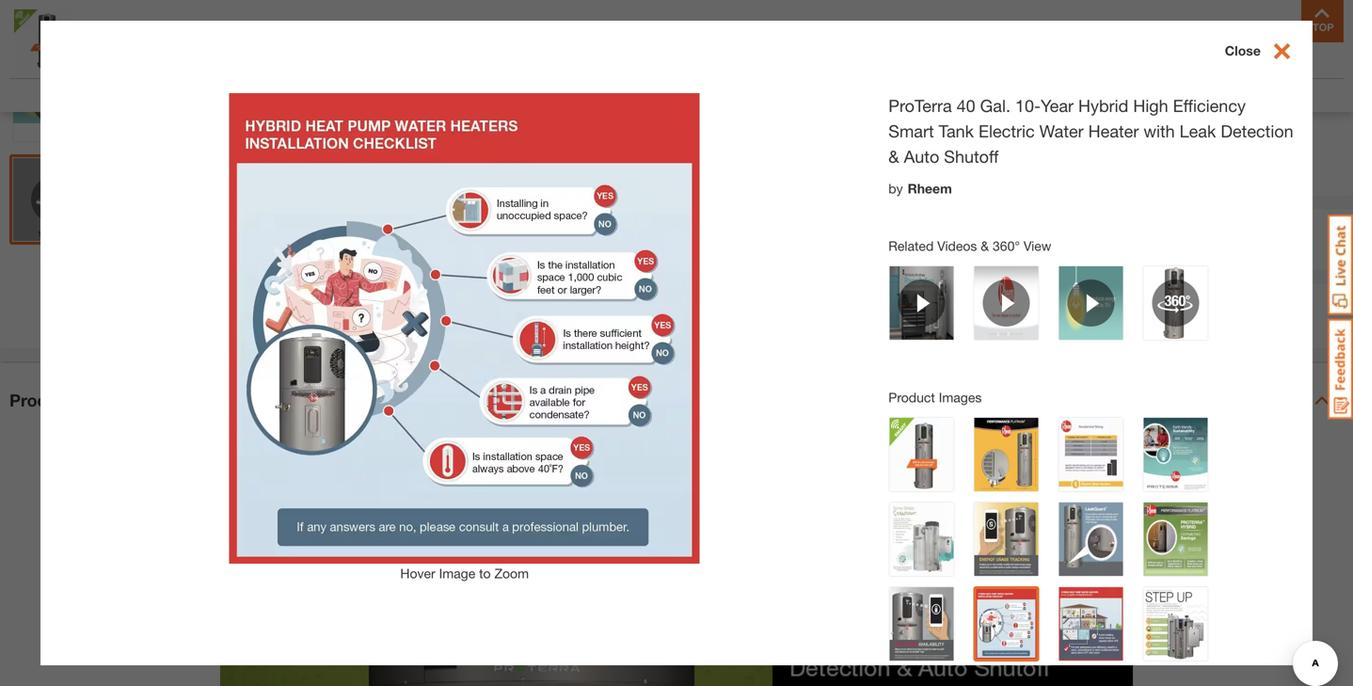 Task type: vqa. For each thing, say whether or not it's contained in the screenshot.
option group
yes



Task type: locate. For each thing, give the bounding box(es) containing it.
1 horizontal spatial to
[[894, 164, 908, 182]]

within
[[951, 321, 986, 336]]

purchase.
[[1056, 321, 1114, 336]]

live chat image
[[1328, 215, 1354, 315]]

return right read
[[1154, 321, 1193, 336]]

0 horizontal spatial product
[[9, 390, 73, 411]]

what
[[855, 164, 890, 182]]

cart
[[1094, 231, 1125, 249]]

year inside option group
[[895, 96, 924, 114]]

product inside 'button'
[[9, 390, 73, 411]]

shutoff
[[944, 146, 999, 166]]

0 horizontal spatial year
[[895, 96, 924, 114]]

6320920709112 image
[[13, 58, 96, 141]]

close image
[[1261, 39, 1294, 63]]

share button
[[627, 303, 696, 331]]

product images
[[889, 390, 982, 405]]

0 horizontal spatial to
[[479, 566, 491, 581]]

no thanks
[[882, 130, 951, 148]]

360°
[[993, 238, 1020, 254]]

2 vertical spatial to
[[479, 566, 491, 581]]

5 year / $75.00
[[882, 96, 984, 114]]

/
[[928, 96, 933, 114]]

&
[[889, 146, 900, 166], [981, 238, 989, 254], [895, 296, 906, 316]]

with
[[1144, 121, 1175, 141]]

product for product details
[[9, 390, 73, 411]]

90
[[989, 321, 1004, 336]]

312741469_s01 image
[[114, 0, 679, 220], [13, 158, 96, 241]]

view
[[1024, 238, 1052, 254]]

year
[[1041, 95, 1074, 116], [895, 96, 924, 114]]

0 horizontal spatial 312741469_s01 image
[[13, 158, 96, 241]]

1 vertical spatial to
[[1075, 231, 1090, 249]]

5
[[882, 96, 891, 114]]

specifications
[[441, 87, 524, 102]]

leak
[[1180, 121, 1216, 141]]

free
[[854, 296, 890, 316]]

high
[[1134, 95, 1169, 116]]

read return policy link
[[1119, 319, 1232, 339]]

what to expect
[[855, 164, 959, 182]]

return
[[854, 321, 894, 336], [1154, 321, 1193, 336]]

heater
[[1089, 121, 1139, 141]]

thanks
[[906, 130, 951, 148]]

+ button
[[889, 219, 929, 259]]

water
[[1040, 121, 1084, 141]]

add
[[1043, 231, 1071, 249]]

year up water
[[1041, 95, 1074, 116]]

to inside "main content"
[[479, 566, 491, 581]]

read
[[1119, 321, 1150, 336]]

specifications button
[[441, 85, 524, 105], [441, 85, 524, 105]]

year inside proterra 40 gal. 10-year hybrid high efficiency smart tank electric water heater with leak detection & auto shutoff
[[1041, 95, 1074, 116]]

smart
[[889, 121, 934, 141]]

top button
[[1302, 0, 1344, 42]]

videos
[[938, 238, 977, 254]]

customer reviews button
[[1090, 85, 1201, 105], [1090, 85, 1201, 105]]

6249856066001 image
[[13, 0, 96, 42]]

2 return from the left
[[1154, 321, 1193, 336]]

product
[[889, 390, 935, 405], [9, 390, 73, 411]]

1 horizontal spatial year
[[1041, 95, 1074, 116]]

product image image
[[14, 9, 75, 71]]

1 horizontal spatial product
[[889, 390, 935, 405]]

+
[[902, 225, 916, 252]]

year left /
[[895, 96, 924, 114]]

policy
[[1197, 321, 1232, 336]]

by
[[889, 181, 903, 196]]

1 horizontal spatial return
[[1154, 321, 1193, 336]]

40
[[957, 95, 976, 116]]

0 horizontal spatial return
[[854, 321, 894, 336]]

& inside free & easy returns in store or online return this item within 90 days of purchase. read return policy
[[895, 296, 906, 316]]

product left details
[[9, 390, 73, 411]]

product inside proterra 40 gal. 10-year hybrid high efficiency smart tank electric water heater with leak detection & auto shutoff "main content"
[[889, 390, 935, 405]]

rheem
[[908, 181, 952, 196]]

gal.
[[980, 95, 1011, 116]]

0 vertical spatial &
[[889, 146, 900, 166]]

customer
[[1090, 87, 1148, 102]]

easy
[[911, 296, 950, 316]]

& left auto
[[889, 146, 900, 166]]

efficiency
[[1173, 95, 1246, 116]]

to
[[894, 164, 908, 182], [1075, 231, 1090, 249], [479, 566, 491, 581]]

expect
[[912, 164, 959, 182]]

to for add
[[1075, 231, 1090, 249]]

& up the this
[[895, 296, 906, 316]]

option group
[[849, 88, 999, 156]]

hover
[[400, 566, 436, 581]]

& left the 360°
[[981, 238, 989, 254]]

by rheem
[[889, 181, 952, 196]]

return down free
[[854, 321, 894, 336]]

no
[[882, 130, 902, 148]]

or
[[1091, 296, 1108, 316]]

2 horizontal spatial to
[[1075, 231, 1090, 249]]

2 vertical spatial &
[[895, 296, 906, 316]]

add to cart button
[[944, 219, 1205, 260]]

None field
[[850, 219, 889, 259]]

of
[[1041, 321, 1052, 336]]

0 vertical spatial to
[[894, 164, 908, 182]]

what to expect button
[[855, 163, 978, 186]]

product for product images
[[889, 390, 935, 405]]

product left "images"
[[889, 390, 935, 405]]



Task type: describe. For each thing, give the bounding box(es) containing it.
hybrid
[[1079, 95, 1129, 116]]

proterra 40 gal. 10-year hybrid high efficiency smart tank electric water heater with leak detection & auto shutoff
[[889, 95, 1294, 166]]

tank
[[939, 121, 974, 141]]

auto
[[904, 146, 940, 166]]

1 vertical spatial &
[[981, 238, 989, 254]]

electric
[[979, 121, 1035, 141]]

10-
[[1016, 95, 1041, 116]]

add to cart
[[1043, 231, 1125, 249]]

1 horizontal spatial 312741469_s01 image
[[114, 0, 679, 220]]

proterra 40 gal. 10-year hybrid high efficiency smart tank electric water heater with leak detection & auto shutoff main content
[[0, 0, 1354, 686]]

feedback link image
[[1328, 318, 1354, 420]]

$75.00
[[938, 96, 984, 114]]

returns
[[954, 296, 1018, 316]]

related videos & 360° view
[[889, 238, 1052, 254]]

to for what
[[894, 164, 908, 182]]

details
[[78, 390, 134, 411]]

images
[[939, 390, 982, 405]]

close
[[1225, 43, 1261, 58]]

related
[[889, 238, 934, 254]]

store
[[1043, 296, 1086, 316]]

customer reviews
[[1090, 87, 1201, 102]]

free & easy returns in store or online return this item within 90 days of purchase. read return policy
[[854, 296, 1232, 336]]

product details button
[[0, 363, 1354, 438]]

& inside proterra 40 gal. 10-year hybrid high efficiency smart tank electric water heater with leak detection & auto shutoff
[[889, 146, 900, 166]]

product details
[[9, 390, 134, 411]]

option group containing 5 year /
[[849, 88, 999, 156]]

share
[[657, 306, 696, 323]]

image
[[439, 566, 476, 581]]

this
[[897, 321, 918, 336]]

1 return from the left
[[854, 321, 894, 336]]

online
[[1112, 296, 1164, 316]]

item
[[922, 321, 947, 336]]

zoom
[[495, 566, 529, 581]]

hover image to zoom
[[400, 566, 529, 581]]

detection
[[1221, 121, 1294, 141]]

reviews
[[1152, 87, 1201, 102]]

in
[[1023, 296, 1038, 316]]

proterra
[[889, 95, 952, 116]]

close button
[[1225, 39, 1313, 65]]

days
[[1008, 321, 1037, 336]]



